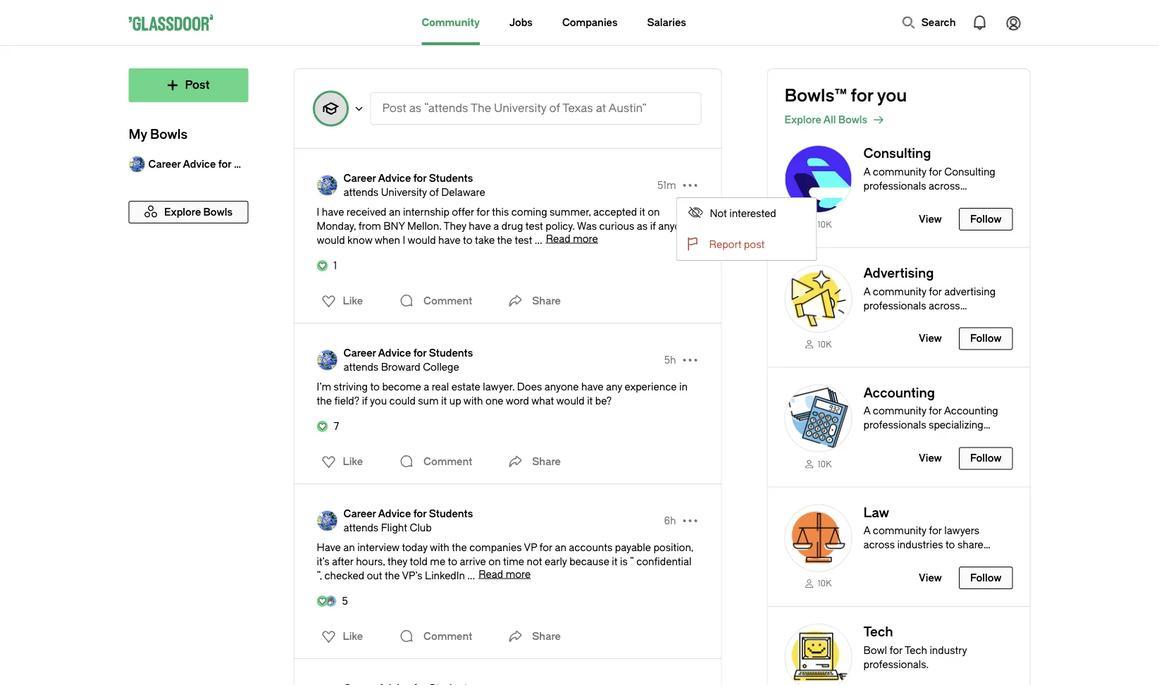 Task type: vqa. For each thing, say whether or not it's contained in the screenshot.
BECOME
yes



Task type: locate. For each thing, give the bounding box(es) containing it.
1 comment button from the top
[[396, 287, 476, 315]]

career inside career advice for students attends flight club
[[344, 508, 376, 520]]

2 vertical spatial attends
[[344, 522, 379, 534]]

1 vertical spatial consulting
[[945, 166, 996, 178]]

2 10k link from the top
[[785, 338, 853, 350]]

0 vertical spatial share button
[[504, 287, 561, 315]]

to down lawyers
[[946, 539, 956, 551]]

an
[[389, 206, 401, 218], [344, 542, 355, 553], [555, 542, 567, 553]]

the
[[497, 234, 513, 246], [317, 395, 332, 407], [452, 542, 467, 553], [385, 570, 400, 582]]

internship
[[403, 206, 450, 218]]

0 horizontal spatial read more button
[[479, 569, 531, 580]]

0 vertical spatial test
[[526, 220, 543, 232]]

comment for with
[[424, 631, 473, 642]]

more down time
[[506, 569, 531, 580]]

across for consulting
[[929, 180, 961, 192]]

would
[[317, 234, 345, 246], [408, 234, 436, 246], [557, 395, 585, 407]]

1 vertical spatial ...
[[468, 570, 475, 582]]

field?
[[334, 395, 360, 407]]

2 vertical spatial comment button
[[396, 622, 476, 651]]

for inside the tech bowl for tech industry professionals.
[[890, 645, 903, 656]]

2 vertical spatial companies
[[470, 542, 522, 553]]

would down monday,
[[317, 234, 345, 246]]

community inside 'advertising a community for advertising professionals across companies'
[[873, 286, 927, 297]]

law a community for lawyers across industries to share experiences and compare notes
[[864, 505, 986, 579]]

companies link
[[562, 0, 618, 45]]

career advice for students attends broward college
[[344, 347, 473, 373]]

advice up flight in the bottom of the page
[[378, 508, 411, 520]]

bowl
[[864, 645, 888, 656]]

1 horizontal spatial with
[[464, 395, 483, 407]]

a down this
[[494, 220, 499, 232]]

like button down 1
[[313, 290, 367, 312]]

1 horizontal spatial anyone
[[659, 220, 693, 232]]

share for for
[[532, 631, 561, 642]]

0 horizontal spatial ...
[[468, 570, 475, 582]]

not interested menu item
[[677, 198, 817, 229]]

like down 5
[[343, 631, 363, 642]]

image for post author image up have
[[317, 510, 338, 532]]

0 vertical spatial read more button
[[546, 233, 598, 245]]

1 community from the top
[[873, 166, 927, 178]]

professionals down explore all bowls link
[[864, 180, 927, 192]]

2 a from the top
[[864, 286, 871, 297]]

bowls right my
[[150, 127, 188, 142]]

comment up the college
[[424, 295, 473, 307]]

across inside 'advertising a community for advertising professionals across companies'
[[929, 300, 961, 311]]

it inside have an interview today with the companies vp for an accounts payable position, it's after hours, they told me to arrive on time not early because it is " confidential ", checked out the vp's linkedin ...
[[612, 556, 618, 567]]

the down drug
[[497, 234, 513, 246]]

accounting
[[864, 386, 935, 400]]

professionals inside the consulting a community for consulting professionals across companies
[[864, 180, 927, 192]]

like button for 5
[[313, 625, 367, 648]]

0 horizontal spatial of
[[430, 186, 439, 198]]

coming
[[512, 206, 547, 218]]

the inside i'm striving to become a real estate lawyer. does anyone have any experience in the field? if you could sum it up with one word what would it be?
[[317, 395, 332, 407]]

0 horizontal spatial i
[[317, 206, 320, 218]]

0 vertical spatial image for post author image
[[317, 175, 338, 196]]

1 10k from the top
[[818, 220, 832, 230]]

university up internship
[[381, 186, 427, 198]]

community down advertising
[[873, 286, 927, 297]]

0 horizontal spatial bowls
[[150, 127, 188, 142]]

monday,
[[317, 220, 356, 232]]

community up industries
[[873, 525, 927, 537]]

0 horizontal spatial tech
[[864, 625, 894, 640]]

as right post
[[409, 102, 422, 115]]

0 vertical spatial if
[[650, 220, 656, 232]]

law
[[864, 505, 890, 520]]

3 comment from the top
[[424, 631, 473, 642]]

4 image for bowl image from the top
[[785, 504, 853, 572]]

on left time
[[489, 556, 501, 567]]

it left 'be?'
[[587, 395, 593, 407]]

across inside the consulting a community for consulting professionals across companies
[[929, 180, 961, 192]]

like button down 7
[[313, 450, 367, 473]]

1 vertical spatial comment button
[[396, 448, 476, 476]]

companies inside the consulting a community for consulting professionals across companies
[[864, 194, 916, 206]]

advice down "my bowls"
[[183, 158, 216, 170]]

like button down 5
[[313, 625, 367, 648]]

advice up broward
[[378, 347, 411, 359]]

0 vertical spatial community
[[873, 166, 927, 178]]

anyone inside i'm striving to become a real estate lawyer. does anyone have any experience in the field? if you could sum it up with one word what would it be?
[[545, 381, 579, 393]]

attends up received
[[344, 186, 379, 198]]

advice for career advice for students attends flight club
[[378, 508, 411, 520]]

bowls right all
[[839, 114, 868, 125]]

0 horizontal spatial you
[[370, 395, 387, 407]]

0 vertical spatial share
[[532, 295, 561, 307]]

3 image for bowl image from the top
[[785, 385, 853, 452]]

1 image for bowl image from the top
[[785, 145, 853, 213]]

1 vertical spatial read more
[[479, 569, 531, 580]]

0 vertical spatial more
[[573, 233, 598, 245]]

1 like from the top
[[343, 295, 363, 307]]

could
[[390, 395, 416, 407]]

a down advertising
[[864, 286, 871, 297]]

attends
[[344, 186, 379, 198], [344, 361, 379, 373], [344, 522, 379, 534]]

2 vertical spatial across
[[864, 539, 895, 551]]

like for 5
[[343, 631, 363, 642]]

career advice for students link up internship
[[344, 171, 486, 185]]

4 10k link from the top
[[785, 578, 853, 589]]

1 vertical spatial share button
[[504, 448, 561, 476]]

1 horizontal spatial university
[[494, 102, 547, 115]]

comment button up career advice for students attends broward college
[[396, 287, 476, 315]]

2 share from the top
[[532, 456, 561, 467]]

attends inside career advice for students attends flight club
[[344, 522, 379, 534]]

1 vertical spatial like button
[[313, 450, 367, 473]]

community for law
[[873, 525, 927, 537]]

comment button down linkedin on the bottom
[[396, 622, 476, 651]]

1 vertical spatial i
[[403, 234, 406, 246]]

hours,
[[356, 556, 385, 567]]

3 share from the top
[[532, 631, 561, 642]]

linkedin
[[425, 570, 465, 582]]

of inside button
[[550, 102, 560, 115]]

1 horizontal spatial you
[[877, 86, 907, 106]]

career inside career advice for students attends university of delaware
[[344, 172, 376, 184]]

mellon.
[[407, 220, 442, 232]]

0 vertical spatial with
[[464, 395, 483, 407]]

3 comment button from the top
[[396, 622, 476, 651]]

2 vertical spatial share
[[532, 631, 561, 642]]

with down estate
[[464, 395, 483, 407]]

in
[[680, 381, 688, 393]]

0 vertical spatial companies
[[864, 194, 916, 206]]

0 vertical spatial you
[[877, 86, 907, 106]]

to inside have an interview today with the companies vp for an accounts payable position, it's after hours, they told me to arrive on time not early because it is " confidential ", checked out the vp's linkedin ...
[[448, 556, 458, 567]]

if right field?
[[362, 395, 368, 407]]

career up the interview
[[344, 508, 376, 520]]

professionals down advertising
[[864, 300, 927, 311]]

career advice for students link up broward
[[344, 346, 473, 360]]

on
[[648, 206, 660, 218], [489, 556, 501, 567]]

10k
[[818, 220, 832, 230], [818, 339, 832, 349], [818, 459, 832, 469], [818, 579, 832, 589]]

1 vertical spatial as
[[637, 220, 648, 232]]

professionals inside 'advertising a community for advertising professionals across companies'
[[864, 300, 927, 311]]

read more down time
[[479, 569, 531, 580]]

3 community from the top
[[873, 525, 927, 537]]

2 like button from the top
[[313, 450, 367, 473]]

the down they on the left
[[385, 570, 400, 582]]

received
[[347, 206, 387, 218]]

1 vertical spatial of
[[430, 186, 439, 198]]

this
[[492, 206, 509, 218]]

i up monday,
[[317, 206, 320, 218]]

read for on
[[479, 569, 503, 580]]

tech up bowl
[[864, 625, 894, 640]]

as inside i have received an internship offer for this coming summer, accepted it on monday, from bny mellon. they have a drug test policy. was curious as if anyone would know when i would have to take the test ...
[[637, 220, 648, 232]]

professionals
[[864, 180, 927, 192], [864, 300, 927, 311]]

1 horizontal spatial ...
[[535, 234, 543, 246]]

1 vertical spatial a
[[424, 381, 429, 393]]

you left could
[[370, 395, 387, 407]]

read more
[[546, 233, 598, 245], [479, 569, 531, 580]]

advice inside career advice for students attends flight club
[[378, 508, 411, 520]]

post as "attends the university of texas at austin" button
[[370, 92, 702, 125]]

1 vertical spatial professionals
[[864, 300, 927, 311]]

if right curious
[[650, 220, 656, 232]]

2 professionals from the top
[[864, 300, 927, 311]]

1 vertical spatial image for post author image
[[317, 350, 338, 371]]

1 vertical spatial share
[[532, 456, 561, 467]]

test down drug
[[515, 234, 533, 246]]

would down mellon.
[[408, 234, 436, 246]]

like button for 7
[[313, 450, 367, 473]]

students inside career advice for students attends broward college
[[429, 347, 473, 359]]

3 like from the top
[[343, 631, 363, 642]]

0 horizontal spatial consulting
[[864, 146, 932, 161]]

you up explore all bowls link
[[877, 86, 907, 106]]

5
[[342, 595, 348, 607]]

share
[[958, 539, 984, 551]]

1 horizontal spatial i
[[403, 234, 406, 246]]

vp's
[[402, 570, 423, 582]]

read for test
[[546, 233, 571, 245]]

to right me
[[448, 556, 458, 567]]

career for career advice for students
[[148, 158, 181, 170]]

1 vertical spatial read
[[479, 569, 503, 580]]

austin"
[[609, 102, 647, 115]]

read more button for policy.
[[546, 233, 598, 245]]

2 10k from the top
[[818, 339, 832, 349]]

1 vertical spatial companies
[[864, 314, 916, 326]]

delaware
[[441, 186, 486, 198]]

1 horizontal spatial read
[[546, 233, 571, 245]]

explore all bowls link
[[785, 111, 1030, 128]]

community down explore all bowls link
[[873, 166, 927, 178]]

read more down the policy.
[[546, 233, 598, 245]]

a for consulting
[[864, 166, 871, 178]]

more down was
[[573, 233, 598, 245]]

0 horizontal spatial anyone
[[545, 381, 579, 393]]

1 vertical spatial on
[[489, 556, 501, 567]]

0 vertical spatial comment
[[424, 295, 473, 307]]

image for post author image up monday,
[[317, 175, 338, 196]]

i
[[317, 206, 320, 218], [403, 234, 406, 246]]

companies for consulting
[[864, 194, 916, 206]]

across inside law a community for lawyers across industries to share experiences and compare notes
[[864, 539, 895, 551]]

3 attends from the top
[[344, 522, 379, 534]]

to inside i'm striving to become a real estate lawyer. does anyone have any experience in the field? if you could sum it up with one word what would it be?
[[370, 381, 380, 393]]

0 vertical spatial consulting
[[864, 146, 932, 161]]

... inside have an interview today with the companies vp for an accounts payable position, it's after hours, they told me to arrive on time not early because it is " confidential ", checked out the vp's linkedin ...
[[468, 570, 475, 582]]

read more button
[[546, 233, 598, 245], [479, 569, 531, 580]]

3 a from the top
[[864, 525, 871, 537]]

a
[[494, 220, 499, 232], [424, 381, 429, 393]]

read
[[546, 233, 571, 245], [479, 569, 503, 580]]

to
[[463, 234, 473, 246], [370, 381, 380, 393], [946, 539, 956, 551], [448, 556, 458, 567]]

10k link for advertising
[[785, 338, 853, 350]]

career inside career advice for students attends broward college
[[344, 347, 376, 359]]

today
[[402, 542, 428, 553]]

1 vertical spatial university
[[381, 186, 427, 198]]

for
[[851, 86, 874, 106], [218, 158, 232, 170], [929, 166, 942, 178], [414, 172, 427, 184], [477, 206, 490, 218], [929, 286, 942, 297], [414, 347, 427, 359], [414, 508, 427, 520], [929, 525, 942, 537], [540, 542, 553, 553], [890, 645, 903, 656]]

image for post author image for career advice for students attends university of delaware
[[317, 175, 338, 196]]

a for law
[[864, 525, 871, 537]]

the down i'm
[[317, 395, 332, 407]]

1 share from the top
[[532, 295, 561, 307]]

community for consulting
[[873, 166, 927, 178]]

students inside career advice for students attends flight club
[[429, 508, 473, 520]]

tech up professionals.
[[905, 645, 928, 656]]

have up 'be?'
[[582, 381, 604, 393]]

1 horizontal spatial a
[[494, 220, 499, 232]]

have inside i'm striving to become a real estate lawyer. does anyone have any experience in the field? if you could sum it up with one word what would it be?
[[582, 381, 604, 393]]

0 vertical spatial read
[[546, 233, 571, 245]]

advice up received
[[378, 172, 411, 184]]

lawyers
[[945, 525, 980, 537]]

2 comment from the top
[[424, 456, 473, 467]]

1 horizontal spatial if
[[650, 220, 656, 232]]

anyone up what
[[545, 381, 579, 393]]

tech
[[864, 625, 894, 640], [905, 645, 928, 656]]

attends for career advice for students attends broward college
[[344, 361, 379, 373]]

1 image for post author image from the top
[[317, 175, 338, 196]]

1 horizontal spatial read more
[[546, 233, 598, 245]]

1 horizontal spatial an
[[389, 206, 401, 218]]

like button for 1
[[313, 290, 367, 312]]

0 horizontal spatial more
[[506, 569, 531, 580]]

51m
[[658, 179, 676, 191]]

0 vertical spatial of
[[550, 102, 560, 115]]

for inside the consulting a community for consulting professionals across companies
[[929, 166, 942, 178]]

interested
[[730, 208, 777, 219]]

like down know
[[343, 295, 363, 307]]

companies inside 'advertising a community for advertising professionals across companies'
[[864, 314, 916, 326]]

2 like from the top
[[343, 456, 363, 467]]

image for bowl image
[[785, 145, 853, 213], [785, 265, 853, 333], [785, 385, 853, 452], [785, 504, 853, 572], [785, 624, 853, 685]]

advice for career advice for students attends university of delaware
[[378, 172, 411, 184]]

2 vertical spatial community
[[873, 525, 927, 537]]

attends up the interview
[[344, 522, 379, 534]]

an up bny
[[389, 206, 401, 218]]

2 community from the top
[[873, 286, 927, 297]]

0 vertical spatial like
[[343, 295, 363, 307]]

of left texas
[[550, 102, 560, 115]]

1 horizontal spatial on
[[648, 206, 660, 218]]

0 vertical spatial like button
[[313, 290, 367, 312]]

to left the take
[[463, 234, 473, 246]]

texas
[[563, 102, 593, 115]]

of up internship
[[430, 186, 439, 198]]

tech bowl for tech industry professionals.
[[864, 625, 967, 670]]

0 vertical spatial a
[[494, 220, 499, 232]]

2 horizontal spatial would
[[557, 395, 585, 407]]

1 vertical spatial anyone
[[545, 381, 579, 393]]

like down field?
[[343, 456, 363, 467]]

1 vertical spatial community
[[873, 286, 927, 297]]

3 10k from the top
[[818, 459, 832, 469]]

it left up on the bottom left
[[441, 395, 447, 407]]

share for coming
[[532, 295, 561, 307]]

have
[[322, 206, 344, 218], [469, 220, 491, 232], [438, 234, 461, 246], [582, 381, 604, 393]]

10k for law
[[818, 579, 832, 589]]

2 comment button from the top
[[396, 448, 476, 476]]

to right striving
[[370, 381, 380, 393]]

0 horizontal spatial as
[[409, 102, 422, 115]]

2 vertical spatial like button
[[313, 625, 367, 648]]

1 vertical spatial tech
[[905, 645, 928, 656]]

2 image for bowl image from the top
[[785, 265, 853, 333]]

share button
[[504, 287, 561, 315], [504, 448, 561, 476], [504, 622, 561, 651]]

test
[[526, 220, 543, 232], [515, 234, 533, 246]]

0 vertical spatial ...
[[535, 234, 543, 246]]

the inside i have received an internship offer for this coming summer, accepted it on monday, from bny mellon. they have a drug test policy. was curious as if anyone would know when i would have to take the test ...
[[497, 234, 513, 246]]

0 vertical spatial a
[[864, 166, 871, 178]]

on down 51m link
[[648, 206, 660, 218]]

2 vertical spatial share button
[[504, 622, 561, 651]]

1 horizontal spatial bowls
[[839, 114, 868, 125]]

community inside the consulting a community for consulting professionals across companies
[[873, 166, 927, 178]]

7
[[334, 421, 339, 432]]

read more for policy.
[[546, 233, 598, 245]]

comment down up on the bottom left
[[424, 456, 473, 467]]

professionals for advertising
[[864, 300, 927, 311]]

and
[[924, 553, 941, 565]]

attends up striving
[[344, 361, 379, 373]]

0 vertical spatial read more
[[546, 233, 598, 245]]

community for advertising
[[873, 286, 927, 297]]

a inside 'advertising a community for advertising professionals across companies'
[[864, 286, 871, 297]]

you inside i'm striving to become a real estate lawyer. does anyone have any experience in the field? if you could sum it up with one word what would it be?
[[370, 395, 387, 407]]

broward
[[381, 361, 421, 373]]

i right the when
[[403, 234, 406, 246]]

interview
[[358, 542, 400, 553]]

it right accepted
[[640, 206, 646, 218]]

2 image for post author image from the top
[[317, 350, 338, 371]]

0 vertical spatial as
[[409, 102, 422, 115]]

an up the early
[[555, 542, 567, 553]]

university right "the"
[[494, 102, 547, 115]]

... down the arrive
[[468, 570, 475, 582]]

with up me
[[430, 542, 450, 553]]

advice for career advice for students attends broward college
[[378, 347, 411, 359]]

all
[[824, 114, 836, 125]]

3 image for post author image from the top
[[317, 510, 338, 532]]

...
[[535, 234, 543, 246], [468, 570, 475, 582]]

attends inside career advice for students attends broward college
[[344, 361, 379, 373]]

would right what
[[557, 395, 585, 407]]

1 10k link from the top
[[785, 219, 853, 230]]

attends for career advice for students attends flight club
[[344, 522, 379, 534]]

salaries
[[647, 17, 686, 28]]

a down law
[[864, 525, 871, 537]]

1 like button from the top
[[313, 290, 367, 312]]

image for post author image
[[317, 175, 338, 196], [317, 350, 338, 371], [317, 510, 338, 532]]

read more button down the policy.
[[546, 233, 598, 245]]

community inside law a community for lawyers across industries to share experiences and compare notes
[[873, 525, 927, 537]]

confidential
[[637, 556, 692, 567]]

read down the arrive
[[479, 569, 503, 580]]

not
[[710, 208, 727, 219]]

... down coming
[[535, 234, 543, 246]]

3 share button from the top
[[504, 622, 561, 651]]

0 vertical spatial professionals
[[864, 180, 927, 192]]

1 attends from the top
[[344, 186, 379, 198]]

it left is
[[612, 556, 618, 567]]

0 vertical spatial on
[[648, 206, 660, 218]]

attends inside career advice for students attends university of delaware
[[344, 186, 379, 198]]

across
[[929, 180, 961, 192], [929, 300, 961, 311], [864, 539, 895, 551]]

1 vertical spatial like
[[343, 456, 363, 467]]

anyone down 51m link
[[659, 220, 693, 232]]

advice for career advice for students
[[183, 158, 216, 170]]

career up received
[[344, 172, 376, 184]]

1 vertical spatial across
[[929, 300, 961, 311]]

advice inside career advice for students attends university of delaware
[[378, 172, 411, 184]]

1 vertical spatial bowls
[[150, 127, 188, 142]]

comment button
[[396, 287, 476, 315], [396, 448, 476, 476], [396, 622, 476, 651]]

0 vertical spatial anyone
[[659, 220, 693, 232]]

2 horizontal spatial an
[[555, 542, 567, 553]]

career advice for students link up club
[[344, 507, 473, 521]]

career down "my bowls"
[[148, 158, 181, 170]]

consulting
[[864, 146, 932, 161], [945, 166, 996, 178]]

on inside have an interview today with the companies vp for an accounts payable position, it's after hours, they told me to arrive on time not early because it is " confidential ", checked out the vp's linkedin ...
[[489, 556, 501, 567]]

10k link for consulting
[[785, 219, 853, 230]]

image for post author image up i'm
[[317, 350, 338, 371]]

0 horizontal spatial if
[[362, 395, 368, 407]]

test down coming
[[526, 220, 543, 232]]

image for post author image for career advice for students attends broward college
[[317, 350, 338, 371]]

1 horizontal spatial of
[[550, 102, 560, 115]]

read more button down time
[[479, 569, 531, 580]]

1 vertical spatial comment
[[424, 456, 473, 467]]

a
[[864, 166, 871, 178], [864, 286, 871, 297], [864, 525, 871, 537]]

0 vertical spatial across
[[929, 180, 961, 192]]

3 like button from the top
[[313, 625, 367, 648]]

1 horizontal spatial as
[[637, 220, 648, 232]]

share button for for
[[504, 622, 561, 651]]

0 horizontal spatial a
[[424, 381, 429, 393]]

to inside law a community for lawyers across industries to share experiences and compare notes
[[946, 539, 956, 551]]

out
[[367, 570, 382, 582]]

1 horizontal spatial read more button
[[546, 233, 598, 245]]

2 attends from the top
[[344, 361, 379, 373]]

1 a from the top
[[864, 166, 871, 178]]

0 horizontal spatial with
[[430, 542, 450, 553]]

career
[[148, 158, 181, 170], [344, 172, 376, 184], [344, 347, 376, 359], [344, 508, 376, 520]]

one
[[486, 395, 504, 407]]

me
[[430, 556, 446, 567]]

1 vertical spatial read more button
[[479, 569, 531, 580]]

4 10k from the top
[[818, 579, 832, 589]]

have an interview today with the companies vp for an accounts payable position, it's after hours, they told me to arrive on time not early because it is " confidential ", checked out the vp's linkedin ...
[[317, 542, 694, 582]]

a left 'real' on the left bottom of the page
[[424, 381, 429, 393]]

comment button down "sum"
[[396, 448, 476, 476]]

0 horizontal spatial on
[[489, 556, 501, 567]]

image for bowl image for accounting
[[785, 385, 853, 452]]

as right curious
[[637, 220, 648, 232]]

comment for internship
[[424, 295, 473, 307]]

1 share button from the top
[[504, 287, 561, 315]]

read down the policy.
[[546, 233, 571, 245]]

comment down linkedin on the bottom
[[424, 631, 473, 642]]

students inside career advice for students attends university of delaware
[[429, 172, 473, 184]]

have up monday,
[[322, 206, 344, 218]]

career up striving
[[344, 347, 376, 359]]

1 professionals from the top
[[864, 180, 927, 192]]

university
[[494, 102, 547, 115], [381, 186, 427, 198]]

a down explore all bowls link
[[864, 166, 871, 178]]

1 comment from the top
[[424, 295, 473, 307]]

0 vertical spatial tech
[[864, 625, 894, 640]]

0 vertical spatial attends
[[344, 186, 379, 198]]

a inside law a community for lawyers across industries to share experiences and compare notes
[[864, 525, 871, 537]]

0 vertical spatial university
[[494, 102, 547, 115]]

... inside i have received an internship offer for this coming summer, accepted it on monday, from bny mellon. they have a drug test policy. was curious as if anyone would know when i would have to take the test ...
[[535, 234, 543, 246]]

an up "after"
[[344, 542, 355, 553]]

advice inside career advice for students attends broward college
[[378, 347, 411, 359]]

told
[[410, 556, 428, 567]]

policy.
[[546, 220, 575, 232]]

was
[[577, 220, 597, 232]]

0 vertical spatial comment button
[[396, 287, 476, 315]]

a inside the consulting a community for consulting professionals across companies
[[864, 166, 871, 178]]

share
[[532, 295, 561, 307], [532, 456, 561, 467], [532, 631, 561, 642]]

up
[[450, 395, 461, 407]]



Task type: describe. For each thing, give the bounding box(es) containing it.
students for career advice for students
[[234, 158, 278, 170]]

share menu
[[676, 197, 817, 261]]

more for was
[[573, 233, 598, 245]]

university inside career advice for students attends university of delaware
[[381, 186, 427, 198]]

industries
[[898, 539, 944, 551]]

1
[[334, 260, 337, 271]]

for inside law a community for lawyers across industries to share experiences and compare notes
[[929, 525, 942, 537]]

career advice for students link down "my bowls"
[[129, 150, 278, 178]]

offer
[[452, 206, 474, 218]]

career advice for students attends flight club
[[344, 508, 473, 534]]

notes
[[864, 567, 890, 579]]

a inside i'm striving to become a real estate lawyer. does anyone have any experience in the field? if you could sum it up with one word what would it be?
[[424, 381, 429, 393]]

image for bowl image for consulting
[[785, 145, 853, 213]]

university inside button
[[494, 102, 547, 115]]

early
[[545, 556, 567, 567]]

position,
[[654, 542, 694, 553]]

career advice for students link for career advice for students attends broward college
[[344, 346, 473, 360]]

from
[[359, 220, 381, 232]]

it inside i have received an internship offer for this coming summer, accepted it on monday, from bny mellon. they have a drug test policy. was curious as if anyone would know when i would have to take the test ...
[[640, 206, 646, 218]]

would inside i'm striving to become a real estate lawyer. does anyone have any experience in the field? if you could sum it up with one word what would it be?
[[557, 395, 585, 407]]

an inside i have received an internship offer for this coming summer, accepted it on monday, from bny mellon. they have a drug test policy. was curious as if anyone would know when i would have to take the test ...
[[389, 206, 401, 218]]

of inside career advice for students attends university of delaware
[[430, 186, 439, 198]]

comment button for internship
[[396, 287, 476, 315]]

a for advertising
[[864, 286, 871, 297]]

salaries link
[[647, 0, 686, 45]]

0 horizontal spatial an
[[344, 542, 355, 553]]

career advice for students link for career advice for students attends flight club
[[344, 507, 473, 521]]

students for career advice for students attends university of delaware
[[429, 172, 473, 184]]

6h
[[664, 515, 676, 527]]

accounts
[[569, 542, 613, 553]]

companies inside have an interview today with the companies vp for an accounts payable position, it's after hours, they told me to arrive on time not early because it is " confidential ", checked out the vp's linkedin ...
[[470, 542, 522, 553]]

i have received an internship offer for this coming summer, accepted it on monday, from bny mellon. they have a drug test policy. was curious as if anyone would know when i would have to take the test ...
[[317, 206, 693, 246]]

because
[[570, 556, 610, 567]]

explore all bowls
[[785, 114, 868, 125]]

post
[[382, 102, 407, 115]]

they
[[444, 220, 467, 232]]

search button
[[895, 8, 963, 37]]

like for 7
[[343, 456, 363, 467]]

5 image for bowl image from the top
[[785, 624, 853, 685]]

more for not
[[506, 569, 531, 580]]

for inside 'advertising a community for advertising professionals across companies'
[[929, 286, 942, 297]]

post
[[744, 239, 765, 250]]

estate
[[452, 381, 481, 393]]

on inside i have received an internship offer for this coming summer, accepted it on monday, from bny mellon. they have a drug test policy. was curious as if anyone would know when i would have to take the test ...
[[648, 206, 660, 218]]

advertising
[[864, 266, 934, 281]]

share button for coming
[[504, 287, 561, 315]]

5h
[[665, 354, 676, 366]]

jobs
[[510, 17, 533, 28]]

2 share button from the top
[[504, 448, 561, 476]]

be?
[[596, 395, 612, 407]]

after
[[332, 556, 354, 567]]

1 horizontal spatial tech
[[905, 645, 928, 656]]

career advice for students link for career advice for students attends university of delaware
[[344, 171, 486, 185]]

lawyer.
[[483, 381, 515, 393]]

industry
[[930, 645, 967, 656]]

summer,
[[550, 206, 591, 218]]

it's
[[317, 556, 330, 567]]

search
[[922, 17, 956, 28]]

a inside i have received an internship offer for this coming summer, accepted it on monday, from bny mellon. they have a drug test policy. was curious as if anyone would know when i would have to take the test ...
[[494, 220, 499, 232]]

10k for advertising
[[818, 339, 832, 349]]

word
[[506, 395, 529, 407]]

career for career advice for students attends flight club
[[344, 508, 376, 520]]

students for career advice for students attends broward college
[[429, 347, 473, 359]]

students for career advice for students attends flight club
[[429, 508, 473, 520]]

attends for career advice for students attends university of delaware
[[344, 186, 379, 198]]

3 10k link from the top
[[785, 458, 853, 470]]

for inside i have received an internship offer for this coming summer, accepted it on monday, from bny mellon. they have a drug test policy. was curious as if anyone would know when i would have to take the test ...
[[477, 206, 490, 218]]

they
[[388, 556, 408, 567]]

what
[[532, 395, 554, 407]]

i'm
[[317, 381, 331, 393]]

not
[[527, 556, 542, 567]]

read more for time
[[479, 569, 531, 580]]

image for bowl image for law
[[785, 504, 853, 572]]

any
[[606, 381, 623, 393]]

drug
[[502, 220, 523, 232]]

1 horizontal spatial would
[[408, 234, 436, 246]]

10k link for law
[[785, 578, 853, 589]]

with inside i'm striving to become a real estate lawyer. does anyone have any experience in the field? if you could sum it up with one word what would it be?
[[464, 395, 483, 407]]

as inside button
[[409, 102, 422, 115]]

for inside career advice for students attends broward college
[[414, 347, 427, 359]]

bny
[[384, 220, 405, 232]]

the
[[471, 102, 491, 115]]

report
[[710, 239, 742, 250]]

time
[[503, 556, 525, 567]]

community
[[422, 17, 480, 28]]

accepted
[[594, 206, 637, 218]]

i'm striving to become a real estate lawyer. does anyone have any experience in the field? if you could sum it up with one word what would it be?
[[317, 381, 688, 407]]

comment button for with
[[396, 622, 476, 651]]

experience
[[625, 381, 677, 393]]

0 horizontal spatial would
[[317, 234, 345, 246]]

anyone inside i have received an internship offer for this coming summer, accepted it on monday, from bny mellon. they have a drug test policy. was curious as if anyone would know when i would have to take the test ...
[[659, 220, 693, 232]]

51m link
[[658, 178, 676, 192]]

college
[[423, 361, 459, 373]]

does
[[517, 381, 542, 393]]

the up the arrive
[[452, 542, 467, 553]]

flight
[[381, 522, 407, 534]]

career for career advice for students attends broward college
[[344, 347, 376, 359]]

1 vertical spatial test
[[515, 234, 533, 246]]

report post menu item
[[677, 229, 817, 260]]

companies
[[562, 17, 618, 28]]

not interested
[[710, 208, 777, 219]]

read more button for time
[[479, 569, 531, 580]]

like for 1
[[343, 295, 363, 307]]

for inside career advice for students attends university of delaware
[[414, 172, 427, 184]]

consulting a community for consulting professionals across companies
[[864, 146, 996, 206]]

career advice for students attends university of delaware
[[344, 172, 486, 198]]

for inside career advice for students attends flight club
[[414, 508, 427, 520]]

6h link
[[664, 514, 676, 528]]

10k for accounting
[[818, 459, 832, 469]]

have up the take
[[469, 220, 491, 232]]

sum
[[418, 395, 439, 407]]

my bowls
[[129, 127, 188, 142]]

bowls™ for you
[[785, 86, 907, 106]]

image for bowl image for advertising
[[785, 265, 853, 333]]

club
[[410, 522, 432, 534]]

when
[[375, 234, 400, 246]]

explore
[[785, 114, 822, 125]]

1 horizontal spatial consulting
[[945, 166, 996, 178]]

advertising a community for advertising professionals across companies
[[864, 266, 996, 326]]

have
[[317, 542, 341, 553]]

payable
[[615, 542, 651, 553]]

"attends
[[424, 102, 468, 115]]

curious
[[600, 220, 635, 232]]

across for advertising
[[929, 300, 961, 311]]

if inside i'm striving to become a real estate lawyer. does anyone have any experience in the field? if you could sum it up with one word what would it be?
[[362, 395, 368, 407]]

with inside have an interview today with the companies vp for an accounts payable position, it's after hours, they told me to arrive on time not early because it is " confidential ", checked out the vp's linkedin ...
[[430, 542, 450, 553]]

professionals.
[[864, 659, 929, 670]]

companies for advertising
[[864, 314, 916, 326]]

at
[[596, 102, 606, 115]]

have down they
[[438, 234, 461, 246]]

checked
[[325, 570, 365, 582]]

vp
[[524, 542, 537, 553]]

0 vertical spatial bowls
[[839, 114, 868, 125]]

compare
[[944, 553, 986, 565]]

for inside have an interview today with the companies vp for an accounts payable position, it's after hours, they told me to arrive on time not early because it is " confidential ", checked out the vp's linkedin ...
[[540, 542, 553, 553]]

image for post author image for career advice for students attends flight club
[[317, 510, 338, 532]]

if inside i have received an internship offer for this coming summer, accepted it on monday, from bny mellon. they have a drug test policy. was curious as if anyone would know when i would have to take the test ...
[[650, 220, 656, 232]]

professionals for consulting
[[864, 180, 927, 192]]

5h link
[[665, 353, 676, 367]]

is
[[620, 556, 628, 567]]

post as "attends the university of texas at austin"
[[382, 102, 647, 115]]

career for career advice for students attends university of delaware
[[344, 172, 376, 184]]

career advice for students
[[148, 158, 278, 170]]

toogle identity image
[[314, 92, 348, 125]]

know
[[348, 234, 373, 246]]

to inside i have received an internship offer for this coming summer, accepted it on monday, from bny mellon. they have a drug test policy. was curious as if anyone would know when i would have to take the test ...
[[463, 234, 473, 246]]



